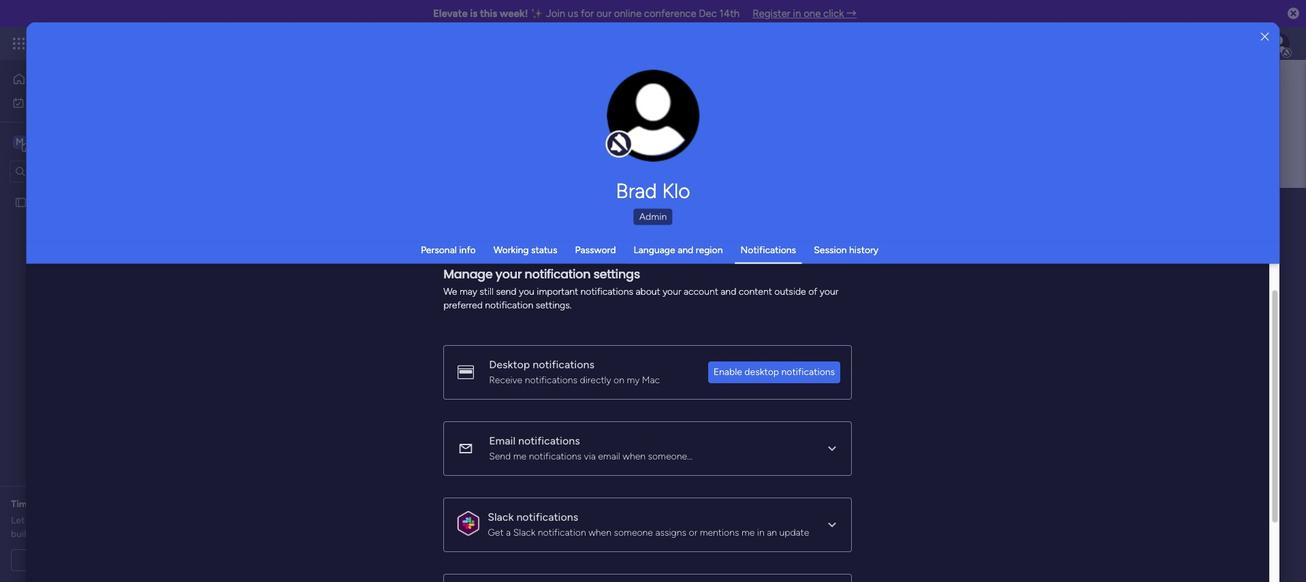 Task type: locate. For each thing, give the bounding box(es) containing it.
on
[[614, 374, 625, 386]]

v2 user feedback image
[[1044, 252, 1055, 264]]

2 horizontal spatial and
[[721, 286, 737, 297]]

our up so
[[27, 515, 41, 526]]

my work button
[[8, 92, 146, 113]]

home button
[[8, 68, 146, 90]]

1 vertical spatial when
[[589, 527, 612, 538]]

0 horizontal spatial an
[[50, 499, 60, 510]]

when right email
[[623, 451, 646, 462]]

notifications
[[741, 244, 796, 255]]

our left online
[[597, 7, 612, 20]]

and right "boards"
[[289, 307, 304, 319]]

online
[[614, 7, 642, 20]]

0 horizontal spatial and
[[289, 307, 304, 319]]

0 vertical spatial you
[[519, 286, 535, 297]]

free
[[60, 528, 79, 540]]

2 vertical spatial and
[[289, 307, 304, 319]]

0 horizontal spatial our
[[27, 515, 41, 526]]

notification inside "slack notifications get a slack notification when someone assigns or mentions me in an update"
[[538, 527, 586, 538]]

1 horizontal spatial when
[[623, 451, 646, 462]]

1 horizontal spatial an
[[767, 527, 777, 538]]

you right send
[[519, 286, 535, 297]]

notification right a
[[538, 527, 586, 538]]

for inside time for an expert review let our experts review what you've built so far. free of charge
[[35, 499, 48, 510]]

me right "send"
[[514, 451, 527, 462]]

our inside time for an expert review let our experts review what you've built so far. free of charge
[[27, 515, 41, 526]]

2 vertical spatial notification
[[538, 527, 586, 538]]

when
[[623, 451, 646, 462], [589, 527, 612, 538]]

0 horizontal spatial when
[[589, 527, 612, 538]]

preferred
[[444, 299, 483, 311]]

about
[[636, 286, 661, 297]]

your up send
[[496, 265, 522, 282]]

0 vertical spatial this
[[480, 7, 497, 20]]

2 horizontal spatial in
[[793, 7, 801, 20]]

0 vertical spatial workspace
[[58, 135, 112, 148]]

your right about
[[663, 286, 682, 297]]

you've
[[132, 515, 159, 526]]

1 horizontal spatial your
[[663, 286, 682, 297]]

and for language and region
[[678, 244, 694, 255]]

register
[[753, 7, 791, 20]]

klo
[[662, 178, 690, 203]]

this right the is
[[480, 7, 497, 20]]

and for boards and dashboards you visited recently in this workspace
[[289, 307, 304, 319]]

0 vertical spatial an
[[50, 499, 60, 510]]

0 vertical spatial for
[[581, 7, 594, 20]]

admin
[[639, 210, 667, 222]]

1 vertical spatial you
[[358, 307, 374, 319]]

1 horizontal spatial for
[[581, 7, 594, 20]]

my
[[627, 374, 640, 386]]

my
[[30, 96, 43, 108]]

0 vertical spatial of
[[809, 286, 818, 297]]

notification up important
[[525, 265, 591, 282]]

you
[[519, 286, 535, 297], [358, 307, 374, 319]]

feedback
[[1080, 252, 1122, 264]]

1 vertical spatial for
[[35, 499, 48, 510]]

1 horizontal spatial workspace
[[472, 307, 518, 319]]

workspace
[[58, 135, 112, 148], [472, 307, 518, 319]]

someone...
[[648, 451, 693, 462]]

this down may
[[454, 307, 470, 319]]

review up charge on the bottom of page
[[78, 515, 106, 526]]

when inside email notifications send me notifications via email when someone...
[[623, 451, 646, 462]]

in left update
[[757, 527, 765, 538]]

when left the someone
[[589, 527, 612, 538]]

send
[[496, 286, 517, 297]]

this
[[480, 7, 497, 20], [454, 307, 470, 319]]

give feedback link
[[1044, 252, 1122, 264]]

for right time
[[35, 499, 48, 510]]

1 vertical spatial of
[[81, 528, 90, 540]]

info
[[459, 244, 476, 255]]

dec
[[699, 7, 717, 20]]

password link
[[575, 244, 616, 255]]

0 vertical spatial and
[[678, 244, 694, 255]]

0 horizontal spatial for
[[35, 499, 48, 510]]

update
[[780, 527, 810, 538]]

option
[[0, 190, 174, 193]]

1 vertical spatial our
[[27, 515, 41, 526]]

for
[[581, 7, 594, 20], [35, 499, 48, 510]]

1 horizontal spatial this
[[480, 7, 497, 20]]

in down we
[[444, 307, 452, 319]]

let
[[11, 515, 25, 526]]

0 horizontal spatial me
[[514, 451, 527, 462]]

you inside manage your notification settings we may still send you important notifications about your account and content outside of your preferred notification settings.
[[519, 286, 535, 297]]

0 horizontal spatial of
[[81, 528, 90, 540]]

workspace image
[[13, 135, 27, 149]]

session
[[814, 244, 847, 255]]

review up what
[[94, 499, 123, 510]]

picture
[[640, 135, 667, 145]]

mac
[[642, 374, 660, 386]]

workspace up search in workspace field
[[58, 135, 112, 148]]

1 vertical spatial notification
[[485, 299, 534, 311]]

for right us
[[581, 7, 594, 20]]

notifications link
[[741, 244, 796, 255]]

give feedback
[[1057, 252, 1122, 264]]

1 horizontal spatial you
[[519, 286, 535, 297]]

built
[[11, 528, 30, 540]]

of
[[809, 286, 818, 297], [81, 528, 90, 540]]

0 vertical spatial slack
[[488, 510, 514, 523]]

me right 'mentions'
[[742, 527, 755, 538]]

slack right a
[[513, 527, 536, 538]]

slack up get
[[488, 510, 514, 523]]

slack
[[488, 510, 514, 523], [513, 527, 536, 538]]

slack notifications get a slack notification when someone assigns or mentions me in an update
[[488, 510, 810, 538]]

0 horizontal spatial workspace
[[58, 135, 112, 148]]

charge
[[93, 528, 122, 540]]

0 horizontal spatial your
[[496, 265, 522, 282]]

2 vertical spatial in
[[757, 527, 765, 538]]

region
[[696, 244, 723, 255]]

me
[[514, 451, 527, 462], [742, 527, 755, 538]]

in left one
[[793, 7, 801, 20]]

boards and dashboards you visited recently in this workspace
[[257, 307, 518, 319]]

✨
[[531, 7, 544, 20]]

desktop notifications receive notifications directly on my mac
[[489, 358, 660, 386]]

of right 'free'
[[81, 528, 90, 540]]

dashboards
[[307, 307, 356, 319]]

1 vertical spatial me
[[742, 527, 755, 538]]

get
[[488, 527, 504, 538]]

public board image
[[14, 196, 27, 209]]

language and region
[[634, 244, 723, 255]]

0 vertical spatial notification
[[525, 265, 591, 282]]

workspace down still
[[472, 307, 518, 319]]

notification down send
[[485, 299, 534, 311]]

and left region at right top
[[678, 244, 694, 255]]

brad klo image
[[1268, 33, 1290, 54]]

manage your notification settings we may still send you important notifications about your account and content outside of your preferred notification settings.
[[444, 265, 839, 311]]

us
[[568, 7, 578, 20]]

1 horizontal spatial in
[[757, 527, 765, 538]]

experts
[[43, 515, 75, 526]]

an up experts
[[50, 499, 60, 510]]

0 vertical spatial me
[[514, 451, 527, 462]]

None field
[[336, 194, 1251, 223]]

home
[[31, 73, 57, 84]]

our
[[597, 7, 612, 20], [27, 515, 41, 526]]

settings.
[[536, 299, 572, 311]]

2 horizontal spatial your
[[820, 286, 839, 297]]

work
[[45, 96, 66, 108]]

an left update
[[767, 527, 777, 538]]

list box
[[0, 188, 174, 398]]

1 vertical spatial this
[[454, 307, 470, 319]]

1 horizontal spatial me
[[742, 527, 755, 538]]

your right outside
[[820, 286, 839, 297]]

one
[[804, 7, 821, 20]]

of right outside
[[809, 286, 818, 297]]

1 vertical spatial an
[[767, 527, 777, 538]]

1 vertical spatial review
[[78, 515, 106, 526]]

enable desktop notifications button
[[708, 361, 841, 383]]

1 horizontal spatial of
[[809, 286, 818, 297]]

in inside "slack notifications get a slack notification when someone assigns or mentions me in an update"
[[757, 527, 765, 538]]

Search in workspace field
[[29, 163, 114, 179]]

1 vertical spatial workspace
[[472, 307, 518, 319]]

language
[[634, 244, 675, 255]]

me inside "slack notifications get a slack notification when someone assigns or mentions me in an update"
[[742, 527, 755, 538]]

and inside manage your notification settings we may still send you important notifications about your account and content outside of your preferred notification settings.
[[721, 286, 737, 297]]

working status
[[494, 244, 557, 255]]

1 horizontal spatial our
[[597, 7, 612, 20]]

0 horizontal spatial in
[[444, 307, 452, 319]]

of inside time for an expert review let our experts review what you've built so far. free of charge
[[81, 528, 90, 540]]

you left visited
[[358, 307, 374, 319]]

0 vertical spatial when
[[623, 451, 646, 462]]

and left content
[[721, 286, 737, 297]]

we
[[444, 286, 458, 297]]

1 vertical spatial in
[[444, 307, 452, 319]]

1 horizontal spatial and
[[678, 244, 694, 255]]

1 vertical spatial and
[[721, 286, 737, 297]]

time
[[11, 499, 33, 510]]

notification
[[525, 265, 591, 282], [485, 299, 534, 311], [538, 527, 586, 538]]

still
[[480, 286, 494, 297]]

0 vertical spatial in
[[793, 7, 801, 20]]

send
[[489, 451, 511, 462]]

0 vertical spatial review
[[94, 499, 123, 510]]



Task type: vqa. For each thing, say whether or not it's contained in the screenshot.
Create formulas that can update any type of column. Create
no



Task type: describe. For each thing, give the bounding box(es) containing it.
workspace selection element
[[13, 134, 114, 152]]

join
[[546, 7, 565, 20]]

receive
[[489, 374, 523, 386]]

1 vertical spatial slack
[[513, 527, 536, 538]]

recently
[[407, 307, 442, 319]]

conference
[[644, 7, 696, 20]]

give
[[1057, 252, 1078, 264]]

an inside time for an expert review let our experts review what you've built so far. free of charge
[[50, 499, 60, 510]]

personal
[[421, 244, 457, 255]]

far.
[[44, 528, 58, 540]]

a
[[506, 527, 511, 538]]

session history link
[[814, 244, 879, 255]]

so
[[32, 528, 42, 540]]

14th
[[720, 7, 740, 20]]

change profile picture button
[[607, 69, 700, 162]]

language and region link
[[634, 244, 723, 255]]

settings
[[594, 265, 640, 282]]

history
[[849, 244, 879, 255]]

0 vertical spatial our
[[597, 7, 612, 20]]

email notifications send me notifications via email when someone...
[[489, 434, 693, 462]]

status
[[531, 244, 557, 255]]

what
[[108, 515, 129, 526]]

assigns
[[656, 527, 687, 538]]

may
[[460, 286, 478, 297]]

desktop
[[745, 366, 779, 378]]

when inside "slack notifications get a slack notification when someone assigns or mentions me in an update"
[[589, 527, 612, 538]]

is
[[470, 7, 478, 20]]

0 horizontal spatial this
[[454, 307, 470, 319]]

visited
[[377, 307, 405, 319]]

my work
[[30, 96, 66, 108]]

boards
[[257, 307, 286, 319]]

notifications inside button
[[782, 366, 835, 378]]

notifications inside "slack notifications get a slack notification when someone assigns or mentions me in an update"
[[517, 510, 579, 523]]

personal info
[[421, 244, 476, 255]]

enable desktop notifications
[[714, 366, 835, 378]]

elevate
[[433, 7, 468, 20]]

an inside "slack notifications get a slack notification when someone assigns or mentions me in an update"
[[767, 527, 777, 538]]

enable
[[714, 366, 742, 378]]

account
[[684, 286, 719, 297]]

personal info link
[[421, 244, 476, 255]]

password
[[575, 244, 616, 255]]

select product image
[[12, 37, 26, 50]]

permissions
[[406, 275, 464, 287]]

main workspace
[[31, 135, 112, 148]]

profile
[[657, 123, 682, 133]]

email
[[489, 434, 516, 447]]

register in one click →
[[753, 7, 857, 20]]

desktop
[[489, 358, 530, 371]]

expert
[[63, 499, 91, 510]]

via
[[584, 451, 596, 462]]

me inside email notifications send me notifications via email when someone...
[[514, 451, 527, 462]]

week!
[[500, 7, 528, 20]]

working status link
[[494, 244, 557, 255]]

directly
[[580, 374, 612, 386]]

working
[[494, 244, 529, 255]]

elevate is this week! ✨ join us for our online conference dec 14th
[[433, 7, 740, 20]]

change profile picture
[[625, 123, 682, 145]]

of inside manage your notification settings we may still send you important notifications about your account and content outside of your preferred notification settings.
[[809, 286, 818, 297]]

change
[[625, 123, 655, 133]]

important
[[537, 286, 579, 297]]

m
[[16, 136, 24, 147]]

brad klo
[[616, 178, 690, 203]]

time for an expert review let our experts review what you've built so far. free of charge
[[11, 499, 159, 540]]

click
[[823, 7, 844, 20]]

notifications inside manage your notification settings we may still send you important notifications about your account and content outside of your preferred notification settings.
[[581, 286, 634, 297]]

email
[[598, 451, 620, 462]]

outside
[[775, 286, 806, 297]]

close image
[[1261, 32, 1269, 42]]

brad
[[616, 178, 657, 203]]

session history
[[814, 244, 879, 255]]

manage
[[444, 265, 493, 282]]

0 horizontal spatial you
[[358, 307, 374, 319]]

mentions
[[700, 527, 739, 538]]

register in one click → link
[[753, 7, 857, 20]]

content
[[739, 286, 772, 297]]

→
[[847, 7, 857, 20]]



